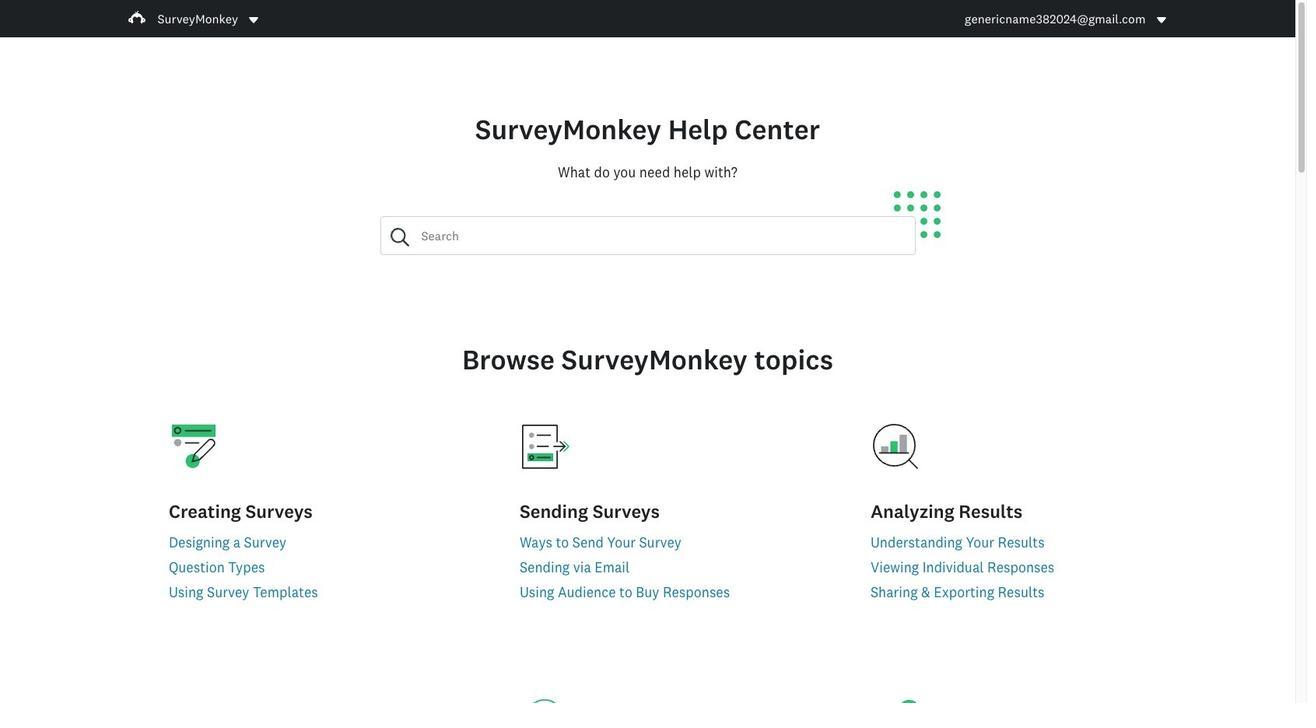 Task type: locate. For each thing, give the bounding box(es) containing it.
search image
[[390, 228, 409, 247]]

open image
[[247, 14, 260, 26], [1155, 14, 1167, 26], [249, 17, 258, 23], [1157, 17, 1166, 23]]



Task type: vqa. For each thing, say whether or not it's contained in the screenshot.
the Search IMAGE
yes



Task type: describe. For each thing, give the bounding box(es) containing it.
search image
[[390, 228, 409, 247]]

Search text field
[[409, 217, 915, 254]]



